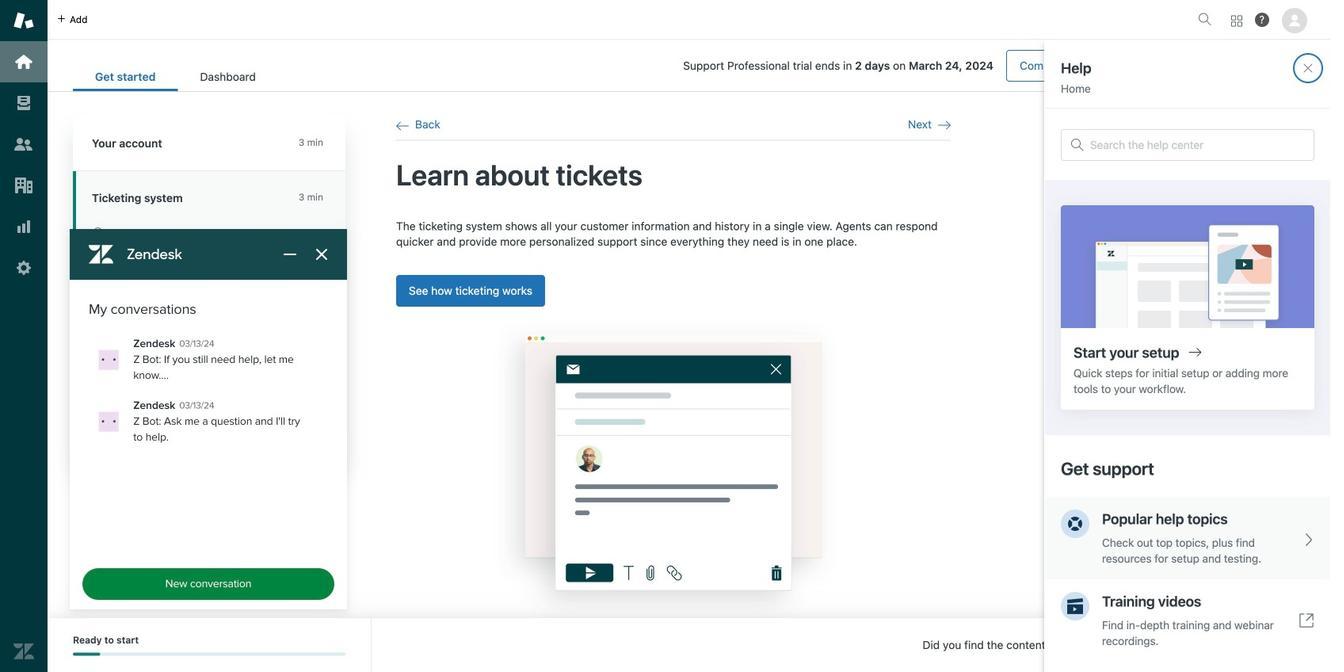 Task type: vqa. For each thing, say whether or not it's contained in the screenshot.
Insert emojis image
no



Task type: locate. For each thing, give the bounding box(es) containing it.
2 heading from the top
[[73, 293, 346, 347]]

heading
[[73, 117, 346, 171], [73, 293, 346, 347], [73, 347, 346, 402], [73, 402, 346, 460]]

tab list
[[73, 62, 278, 91]]

tab
[[178, 62, 278, 91]]

organizations image
[[13, 175, 34, 196]]

March 24, 2024 text field
[[909, 59, 994, 72]]

zendesk image
[[13, 641, 34, 662]]

customers image
[[13, 134, 34, 155]]

zendesk products image
[[1232, 15, 1243, 27]]

progress bar
[[73, 653, 346, 656]]

zendesk support image
[[13, 10, 34, 31]]

get help image
[[1256, 13, 1270, 27]]

reporting image
[[13, 216, 34, 237]]



Task type: describe. For each thing, give the bounding box(es) containing it.
admin image
[[13, 258, 34, 278]]

views image
[[13, 93, 34, 113]]

1 heading from the top
[[73, 117, 346, 171]]

3 heading from the top
[[73, 347, 346, 402]]

get started image
[[13, 52, 34, 72]]

4 heading from the top
[[73, 402, 346, 460]]

main element
[[0, 0, 48, 672]]



